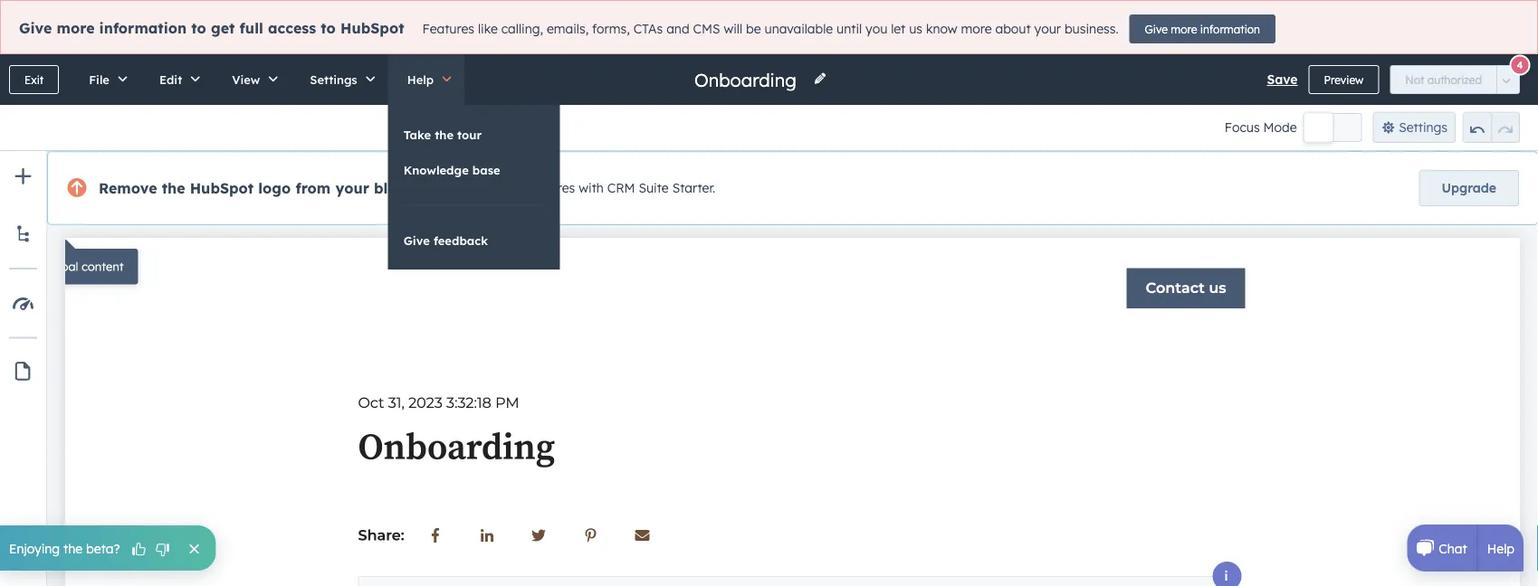 Task type: describe. For each thing, give the bounding box(es) containing it.
forms,
[[592, 21, 630, 37]]

know
[[926, 21, 958, 37]]

edit button
[[140, 54, 213, 105]]

knowledge
[[404, 163, 469, 177]]

0 vertical spatial settings
[[310, 72, 357, 87]]

1 horizontal spatial settings
[[1399, 120, 1448, 135]]

access
[[268, 19, 316, 37]]

not authorized
[[1406, 73, 1482, 86]]

take
[[404, 127, 431, 142]]

will
[[724, 21, 743, 37]]

ctas
[[634, 21, 663, 37]]

be
[[746, 21, 761, 37]]

premium
[[469, 180, 522, 196]]

unlock premium features with crm suite starter.
[[425, 180, 716, 196]]

file
[[89, 72, 110, 87]]

upgrade link
[[1420, 170, 1519, 206]]

help button
[[388, 54, 465, 105]]

the for take
[[435, 127, 454, 142]]

more for give more information
[[1171, 22, 1198, 36]]

give for give more information to get full access to hubspot
[[19, 19, 52, 37]]

like
[[478, 21, 498, 37]]

give for give more information
[[1145, 22, 1168, 36]]

unavailable
[[765, 21, 833, 37]]

features like calling, emails, forms, ctas and cms will be unavailable until you let us know more about your business.
[[422, 21, 1119, 37]]

give feedback button
[[388, 224, 560, 258]]

upgrade
[[1442, 180, 1497, 196]]

give more information to get full access to hubspot
[[19, 19, 404, 37]]

not authorized group
[[1390, 65, 1520, 94]]

1 vertical spatial settings button
[[1373, 112, 1456, 143]]

give for give feedback
[[404, 233, 430, 248]]

base
[[472, 163, 500, 177]]

the for remove
[[162, 179, 185, 197]]

crm
[[607, 180, 635, 196]]

with
[[579, 180, 604, 196]]

emails,
[[547, 21, 589, 37]]

features
[[422, 21, 475, 37]]

0 horizontal spatial settings button
[[291, 54, 388, 105]]

take the tour
[[404, 127, 482, 142]]

exit link
[[9, 65, 59, 94]]

us
[[909, 21, 923, 37]]

thumbsdown image
[[154, 543, 171, 559]]

knowledge base
[[404, 163, 500, 177]]

view button
[[213, 54, 291, 105]]

not
[[1406, 73, 1425, 86]]

calling,
[[501, 21, 543, 37]]

help inside "button"
[[407, 72, 434, 87]]

exit
[[24, 73, 44, 86]]

file button
[[70, 54, 140, 105]]

remove the hubspot logo from your blog.
[[99, 179, 411, 197]]

focus
[[1225, 120, 1260, 135]]



Task type: vqa. For each thing, say whether or not it's contained in the screenshot.
"And" in needed, and we're here to help at every step.
no



Task type: locate. For each thing, give the bounding box(es) containing it.
1 horizontal spatial more
[[961, 21, 992, 37]]

settings
[[310, 72, 357, 87], [1399, 120, 1448, 135]]

give more information link
[[1130, 14, 1276, 43]]

your right about
[[1035, 21, 1061, 37]]

give more information
[[1145, 22, 1261, 36]]

group
[[1463, 112, 1520, 143]]

1 horizontal spatial help
[[1488, 541, 1515, 557]]

give left feedback
[[404, 233, 430, 248]]

remove
[[99, 179, 157, 197]]

0 horizontal spatial give
[[19, 19, 52, 37]]

preview
[[1324, 73, 1364, 86]]

0 vertical spatial settings button
[[291, 54, 388, 105]]

help right chat
[[1488, 541, 1515, 557]]

more inside the give more information link
[[1171, 22, 1198, 36]]

1 vertical spatial your
[[335, 179, 369, 197]]

1 vertical spatial hubspot
[[190, 179, 254, 197]]

focus mode element
[[1305, 113, 1363, 142]]

1 vertical spatial help
[[1488, 541, 1515, 557]]

take the tour button
[[388, 118, 560, 152]]

starter.
[[672, 180, 716, 196]]

hubspot
[[340, 19, 404, 37], [190, 179, 254, 197]]

chat
[[1439, 541, 1468, 557]]

your
[[1035, 21, 1061, 37], [335, 179, 369, 197]]

0 horizontal spatial settings
[[310, 72, 357, 87]]

1 vertical spatial settings
[[1399, 120, 1448, 135]]

beta?
[[86, 541, 120, 557]]

0 horizontal spatial the
[[63, 541, 83, 557]]

settings button down not
[[1373, 112, 1456, 143]]

authorized
[[1428, 73, 1482, 86]]

preview button
[[1309, 65, 1379, 94]]

logo
[[258, 179, 291, 197]]

to left get
[[191, 19, 206, 37]]

0 vertical spatial help
[[407, 72, 434, 87]]

to right access
[[321, 19, 336, 37]]

edit
[[159, 72, 182, 87]]

cms
[[693, 21, 720, 37]]

0 horizontal spatial hubspot
[[190, 179, 254, 197]]

full
[[240, 19, 263, 37]]

None field
[[693, 67, 802, 92]]

0 horizontal spatial to
[[191, 19, 206, 37]]

the right remove
[[162, 179, 185, 197]]

enjoying the beta? button
[[0, 526, 216, 571]]

1 horizontal spatial to
[[321, 19, 336, 37]]

0 horizontal spatial more
[[57, 19, 95, 37]]

the left tour
[[435, 127, 454, 142]]

tour
[[457, 127, 482, 142]]

1 horizontal spatial information
[[1201, 22, 1261, 36]]

save
[[1267, 72, 1298, 87]]

the inside button
[[63, 541, 83, 557]]

1 horizontal spatial settings button
[[1373, 112, 1456, 143]]

until
[[837, 21, 862, 37]]

unlock
[[425, 180, 466, 196]]

to
[[191, 19, 206, 37], [321, 19, 336, 37]]

enjoying the beta?
[[9, 541, 120, 557]]

1 horizontal spatial the
[[162, 179, 185, 197]]

4
[[1517, 59, 1524, 72]]

suite
[[639, 180, 669, 196]]

0 vertical spatial hubspot
[[340, 19, 404, 37]]

get
[[211, 19, 235, 37]]

you
[[866, 21, 888, 37]]

2 to from the left
[[321, 19, 336, 37]]

more for give more information to get full access to hubspot
[[57, 19, 95, 37]]

information for give more information to get full access to hubspot
[[99, 19, 187, 37]]

the inside button
[[435, 127, 454, 142]]

the
[[435, 127, 454, 142], [162, 179, 185, 197], [63, 541, 83, 557]]

information for give more information
[[1201, 22, 1261, 36]]

1 horizontal spatial your
[[1035, 21, 1061, 37]]

the left 'beta?'
[[63, 541, 83, 557]]

about
[[996, 21, 1031, 37]]

0 vertical spatial the
[[435, 127, 454, 142]]

save button
[[1267, 69, 1298, 91]]

give right business.
[[1145, 22, 1168, 36]]

give up exit link on the top left
[[19, 19, 52, 37]]

settings button down access
[[291, 54, 388, 105]]

more
[[57, 19, 95, 37], [961, 21, 992, 37], [1171, 22, 1198, 36]]

let
[[891, 21, 906, 37]]

the for enjoying
[[63, 541, 83, 557]]

give
[[19, 19, 52, 37], [1145, 22, 1168, 36], [404, 233, 430, 248]]

mode
[[1264, 120, 1297, 135]]

1 vertical spatial the
[[162, 179, 185, 197]]

business.
[[1065, 21, 1119, 37]]

2 horizontal spatial the
[[435, 127, 454, 142]]

view
[[232, 72, 260, 87]]

thumbsup image
[[131, 543, 147, 559]]

features
[[526, 180, 575, 196]]

give feedback
[[404, 233, 488, 248]]

give inside button
[[404, 233, 430, 248]]

settings down access
[[310, 72, 357, 87]]

settings button
[[291, 54, 388, 105], [1373, 112, 1456, 143]]

1 horizontal spatial hubspot
[[340, 19, 404, 37]]

help
[[407, 72, 434, 87], [1488, 541, 1515, 557]]

1 horizontal spatial give
[[404, 233, 430, 248]]

2 horizontal spatial give
[[1145, 22, 1168, 36]]

focus mode
[[1225, 120, 1297, 135]]

2 vertical spatial the
[[63, 541, 83, 557]]

help up take
[[407, 72, 434, 87]]

from
[[296, 179, 331, 197]]

0 horizontal spatial your
[[335, 179, 369, 197]]

and
[[667, 21, 690, 37]]

0 vertical spatial your
[[1035, 21, 1061, 37]]

2 horizontal spatial more
[[1171, 22, 1198, 36]]

0 horizontal spatial help
[[407, 72, 434, 87]]

your right from
[[335, 179, 369, 197]]

0 horizontal spatial information
[[99, 19, 187, 37]]

hubspot up the help "button"
[[340, 19, 404, 37]]

information
[[99, 19, 187, 37], [1201, 22, 1261, 36]]

blog.
[[374, 179, 411, 197]]

feedback
[[434, 233, 488, 248]]

settings down not
[[1399, 120, 1448, 135]]

enjoying
[[9, 541, 60, 557]]

knowledge base button
[[388, 153, 560, 187]]

1 to from the left
[[191, 19, 206, 37]]

hubspot left logo on the left top of the page
[[190, 179, 254, 197]]

not authorized button
[[1390, 65, 1498, 94]]



